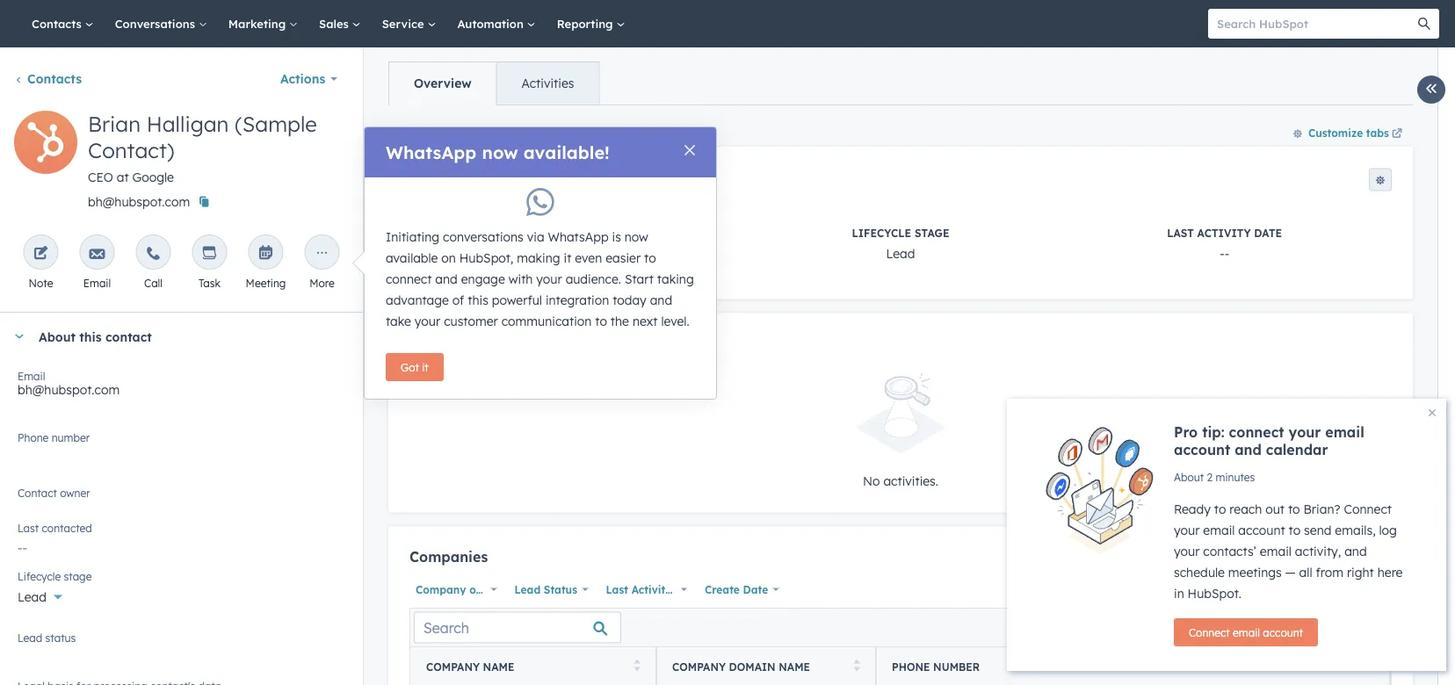 Task type: describe. For each thing, give the bounding box(es) containing it.
next
[[633, 314, 658, 329]]

company name
[[426, 661, 514, 674]]

email inside button
[[1233, 626, 1260, 639]]

email for email
[[83, 276, 111, 290]]

taking
[[657, 272, 694, 287]]

data highlights
[[409, 168, 519, 185]]

overview
[[414, 76, 472, 91]]

got it button
[[386, 353, 444, 381]]

meeting image
[[258, 246, 274, 262]]

date inside popup button
[[675, 583, 700, 596]]

contacts inside contacts link
[[32, 16, 85, 31]]

whatsapp inside initiating conversations via whatsapp is now available on hubspot, making it even easier to connect and engage with your audience. start taking advantage of this powerful integration today and take your customer communication to the next level.
[[548, 229, 609, 245]]

your up the schedule
[[1174, 544, 1200, 559]]

note
[[29, 276, 53, 290]]

reach
[[1230, 502, 1262, 517]]

of
[[452, 293, 464, 308]]

tip:
[[1202, 424, 1225, 441]]

about 2 minutes
[[1174, 471, 1255, 484]]

3:29
[[574, 245, 597, 261]]

here
[[1378, 565, 1403, 580]]

minutes
[[1216, 471, 1255, 484]]

customize tabs
[[1308, 126, 1389, 139]]

to left send
[[1289, 523, 1301, 538]]

note image
[[33, 246, 49, 262]]

via
[[527, 229, 544, 245]]

advantage
[[386, 293, 449, 308]]

out
[[1266, 502, 1285, 517]]

schedule
[[1174, 565, 1225, 580]]

highlights
[[448, 168, 519, 185]]

navigation containing overview
[[388, 62, 600, 105]]

1 vertical spatial contacts link
[[14, 71, 82, 87]]

this inside initiating conversations via whatsapp is now available on hubspot, making it even easier to connect and engage with your audience. start taking advantage of this powerful integration today and take your customer communication to the next level.
[[468, 293, 488, 308]]

conversations link
[[104, 0, 218, 47]]

email up contacts' on the bottom of the page
[[1203, 523, 1235, 538]]

lifecycle stage
[[18, 570, 92, 583]]

pro
[[1174, 424, 1198, 441]]

it inside got it button
[[422, 361, 429, 374]]

lead for lead status
[[514, 583, 541, 596]]

actions
[[280, 71, 325, 87]]

your up recent
[[415, 314, 440, 329]]

initiating conversations via whatsapp is now available on hubspot, making it even easier to connect and engage with your audience. start taking advantage of this powerful integration today and take your customer communication to the next level.
[[386, 229, 694, 329]]

0 vertical spatial contacts link
[[21, 0, 104, 47]]

all
[[1299, 565, 1312, 580]]

to right 'out' at the right bottom of page
[[1288, 502, 1300, 517]]

emails,
[[1335, 523, 1376, 538]]

contacts'
[[1203, 544, 1257, 559]]

and inside pro tip: connect your email account and calendar
[[1235, 441, 1262, 459]]

2
[[1207, 471, 1213, 484]]

lifecycle for lifecycle stage lead
[[852, 226, 911, 239]]

start
[[625, 272, 654, 287]]

customize tabs link
[[1285, 119, 1413, 147]]

lead inside lifecycle stage lead
[[886, 245, 915, 261]]

email image
[[89, 246, 105, 262]]

no owner button
[[18, 483, 345, 512]]

about for about this contact
[[39, 329, 76, 344]]

easier
[[606, 250, 641, 266]]

10/18/2023
[[505, 245, 571, 261]]

contact
[[18, 486, 57, 500]]

email for email bh@hubspot.com
[[18, 370, 45, 383]]

now inside initiating conversations via whatsapp is now available on hubspot, making it even easier to connect and engage with your audience. start taking advantage of this powerful integration today and take your customer communication to the next level.
[[625, 229, 648, 245]]

right
[[1347, 565, 1374, 580]]

1 vertical spatial bh@hubspot.com
[[18, 382, 120, 398]]

reporting
[[557, 16, 616, 31]]

recent
[[409, 334, 457, 352]]

name
[[483, 661, 514, 674]]

phone for phone number
[[18, 431, 49, 444]]

service
[[382, 16, 427, 31]]

1 vertical spatial contacts
[[27, 71, 82, 87]]

date inside create date 10/18/2023 3:29 pm mdt
[[585, 226, 613, 239]]

marketing link
[[218, 0, 308, 47]]

status
[[45, 631, 76, 645]]

account inside ready to reach out to brian? connect your email account to send emails, log your contacts' email activity, and schedule meetings — all from right here in hubspot.
[[1238, 523, 1285, 538]]

recent communications
[[409, 334, 578, 352]]

initiating
[[386, 229, 439, 245]]

1 - from the left
[[1220, 245, 1225, 261]]

at
[[117, 170, 129, 185]]

customize
[[1308, 126, 1363, 139]]

Phone number text field
[[18, 428, 345, 463]]

audience.
[[566, 272, 621, 287]]

connect inside ready to reach out to brian? connect your email account to send emails, log your contacts' email activity, and schedule meetings — all from right here in hubspot.
[[1344, 502, 1392, 517]]

your down ready
[[1174, 523, 1200, 538]]

mdt
[[622, 245, 648, 261]]

halligan
[[146, 111, 229, 137]]

close image
[[1429, 409, 1436, 417]]

log
[[1379, 523, 1397, 538]]

the
[[611, 314, 629, 329]]

activity for last activity date
[[632, 583, 672, 596]]

domain
[[729, 661, 776, 674]]

lead status
[[514, 583, 577, 596]]

calendar
[[1266, 441, 1328, 459]]

email up —
[[1260, 544, 1292, 559]]

name
[[779, 661, 810, 674]]

sales
[[319, 16, 352, 31]]

Search search field
[[414, 612, 621, 644]]

2 - from the left
[[1225, 245, 1230, 261]]

last for last activity date --
[[1167, 226, 1194, 239]]

connect inside initiating conversations via whatsapp is now available on hubspot, making it even easier to connect and engage with your audience. start taking advantage of this powerful integration today and take your customer communication to the next level.
[[386, 272, 432, 287]]

reporting link
[[546, 0, 636, 47]]

even
[[575, 250, 602, 266]]

hubspot,
[[459, 250, 513, 266]]

about for about 2 minutes
[[1174, 471, 1204, 484]]

customer
[[444, 314, 498, 329]]

connect inside button
[[1189, 626, 1230, 639]]

Search HubSpot search field
[[1208, 9, 1424, 39]]

create for create date 10/18/2023 3:29 pm mdt
[[540, 226, 582, 239]]

no activities. alert
[[409, 373, 1392, 492]]

account inside pro tip: connect your email account and calendar
[[1174, 441, 1230, 459]]

take
[[386, 314, 411, 329]]

company for company domain name
[[672, 661, 726, 674]]

contact
[[105, 329, 152, 344]]

lifecycle stage lead
[[852, 226, 949, 261]]

last for last activity date
[[606, 583, 628, 596]]

phone number
[[18, 431, 90, 444]]

account inside button
[[1263, 626, 1303, 639]]

press to sort. element for company name
[[634, 660, 641, 675]]

last activity date --
[[1167, 226, 1282, 261]]

pro tip: connect your email account and calendar
[[1174, 424, 1364, 459]]

press to sort. element for company domain name
[[854, 660, 860, 675]]

and up level.
[[650, 293, 672, 308]]

powerful
[[492, 293, 542, 308]]

actions button
[[269, 62, 349, 97]]

task image
[[202, 246, 217, 262]]

0 horizontal spatial whatsapp
[[386, 141, 477, 163]]

contacted
[[42, 522, 92, 535]]

press to sort. image for company name
[[634, 660, 641, 672]]



Task type: locate. For each thing, give the bounding box(es) containing it.
number
[[52, 431, 90, 444]]

and
[[435, 272, 458, 287], [650, 293, 672, 308], [1235, 441, 1262, 459], [1345, 544, 1367, 559]]

0 vertical spatial lifecycle
[[852, 226, 911, 239]]

0 vertical spatial bh@hubspot.com
[[88, 194, 190, 210]]

date
[[585, 226, 613, 239], [1254, 226, 1282, 239], [675, 583, 700, 596], [743, 583, 768, 596]]

1 horizontal spatial it
[[564, 250, 571, 266]]

phone left number at right
[[892, 661, 930, 674]]

1 vertical spatial account
[[1238, 523, 1285, 538]]

0 vertical spatial email
[[83, 276, 111, 290]]

phone for phone number
[[892, 661, 930, 674]]

about this contact
[[39, 329, 152, 344]]

1 vertical spatial connect
[[1189, 626, 1230, 639]]

date inside popup button
[[743, 583, 768, 596]]

engage
[[461, 272, 505, 287]]

tabs
[[1366, 126, 1389, 139]]

to
[[644, 250, 656, 266], [595, 314, 607, 329], [1214, 502, 1226, 517], [1288, 502, 1300, 517], [1289, 523, 1301, 538]]

stage
[[915, 226, 949, 239]]

0 horizontal spatial connect
[[1189, 626, 1230, 639]]

brian?
[[1304, 502, 1341, 517]]

now
[[482, 141, 518, 163], [625, 229, 648, 245]]

from
[[1316, 565, 1344, 580]]

navigation
[[388, 62, 600, 105]]

lifecycle
[[852, 226, 911, 239], [18, 570, 61, 583]]

lead button
[[18, 580, 345, 609]]

1 vertical spatial whatsapp
[[548, 229, 609, 245]]

lead for lead status
[[18, 631, 42, 645]]

and down emails,
[[1345, 544, 1367, 559]]

caret image
[[14, 334, 25, 339]]

company for company owner
[[416, 583, 466, 596]]

activities
[[522, 76, 574, 91]]

contact owner no owner
[[18, 486, 90, 508]]

bh@hubspot.com down ceo at google
[[88, 194, 190, 210]]

0 vertical spatial connect
[[1344, 502, 1392, 517]]

1 vertical spatial it
[[422, 361, 429, 374]]

about inside dropdown button
[[39, 329, 76, 344]]

0 horizontal spatial this
[[79, 329, 102, 344]]

more image
[[314, 246, 330, 262]]

to up start
[[644, 250, 656, 266]]

close image
[[685, 145, 695, 156]]

0 horizontal spatial phone
[[18, 431, 49, 444]]

about
[[39, 329, 76, 344], [1174, 471, 1204, 484]]

create right last activity date
[[705, 583, 740, 596]]

email
[[1325, 424, 1364, 441], [1203, 523, 1235, 538], [1260, 544, 1292, 559], [1233, 626, 1260, 639]]

connect up emails,
[[1344, 502, 1392, 517]]

1 horizontal spatial now
[[625, 229, 648, 245]]

1 press to sort. element from the left
[[634, 660, 641, 675]]

3 press to sort. element from the left
[[1369, 660, 1375, 675]]

company down companies
[[416, 583, 466, 596]]

send
[[1304, 523, 1332, 538]]

email inside pro tip: connect your email account and calendar
[[1325, 424, 1364, 441]]

2 horizontal spatial press to sort. element
[[1369, 660, 1375, 675]]

2 press to sort. image from the left
[[854, 660, 860, 672]]

this inside dropdown button
[[79, 329, 102, 344]]

ready to reach out to brian? connect your email account to send emails, log your contacts' email activity, and schedule meetings — all from right here in hubspot.
[[1174, 502, 1403, 601]]

call image
[[145, 246, 161, 262]]

1 vertical spatial activity
[[632, 583, 672, 596]]

1 horizontal spatial about
[[1174, 471, 1204, 484]]

0 vertical spatial about
[[39, 329, 76, 344]]

phone number
[[892, 661, 980, 674]]

0 horizontal spatial connect
[[386, 272, 432, 287]]

search button
[[1409, 9, 1439, 39]]

1 vertical spatial create
[[705, 583, 740, 596]]

today
[[613, 293, 647, 308]]

create up 10/18/2023
[[540, 226, 582, 239]]

company for company name
[[426, 661, 480, 674]]

available!
[[524, 141, 610, 163]]

contact)
[[88, 137, 174, 163]]

last activity date button
[[600, 578, 700, 601]]

to left reach
[[1214, 502, 1226, 517]]

1 vertical spatial lifecycle
[[18, 570, 61, 583]]

company left domain
[[672, 661, 726, 674]]

1 horizontal spatial connect
[[1229, 424, 1284, 441]]

Last contacted text field
[[18, 532, 345, 560]]

making
[[517, 250, 560, 266]]

about left 2
[[1174, 471, 1204, 484]]

0 horizontal spatial press to sort. image
[[634, 660, 641, 672]]

conversations
[[443, 229, 524, 245]]

it right got
[[422, 361, 429, 374]]

whatsapp
[[386, 141, 477, 163], [548, 229, 609, 245]]

phone
[[18, 431, 49, 444], [892, 661, 930, 674]]

create inside create date popup button
[[705, 583, 740, 596]]

ceo
[[88, 170, 113, 185]]

email down email image
[[83, 276, 111, 290]]

0 horizontal spatial no
[[18, 493, 35, 508]]

owner for contact owner no owner
[[60, 486, 90, 500]]

email up brian?
[[1325, 424, 1364, 441]]

-
[[1220, 245, 1225, 261], [1225, 245, 1230, 261]]

this left contact on the left of page
[[79, 329, 102, 344]]

0 horizontal spatial last
[[18, 522, 39, 535]]

1 horizontal spatial this
[[468, 293, 488, 308]]

hubspot.
[[1188, 586, 1242, 601]]

contacts
[[32, 16, 85, 31], [27, 71, 82, 87]]

0 vertical spatial phone
[[18, 431, 49, 444]]

0 vertical spatial whatsapp
[[386, 141, 477, 163]]

call
[[144, 276, 163, 290]]

ready
[[1174, 502, 1211, 517]]

connect down "available"
[[386, 272, 432, 287]]

0 vertical spatial connect
[[386, 272, 432, 287]]

1 vertical spatial connect
[[1229, 424, 1284, 441]]

press to sort. element
[[634, 660, 641, 675], [854, 660, 860, 675], [1369, 660, 1375, 675]]

it
[[564, 250, 571, 266], [422, 361, 429, 374]]

0 vertical spatial create
[[540, 226, 582, 239]]

2 vertical spatial account
[[1263, 626, 1303, 639]]

lifecycle inside lifecycle stage lead
[[852, 226, 911, 239]]

create date button
[[699, 578, 784, 601]]

last
[[1167, 226, 1194, 239], [18, 522, 39, 535], [606, 583, 628, 596]]

email inside email bh@hubspot.com
[[18, 370, 45, 383]]

press to sort. image down the last activity date popup button
[[634, 660, 641, 672]]

now up 'highlights'
[[482, 141, 518, 163]]

1 vertical spatial about
[[1174, 471, 1204, 484]]

1 horizontal spatial create
[[705, 583, 740, 596]]

connect down hubspot.
[[1189, 626, 1230, 639]]

level.
[[661, 314, 690, 329]]

service link
[[371, 0, 447, 47]]

automation
[[457, 16, 527, 31]]

add button
[[1300, 548, 1359, 571]]

pm
[[601, 245, 619, 261]]

edit button
[[14, 111, 77, 180]]

email down caret icon
[[18, 370, 45, 383]]

bh@hubspot.com up number
[[18, 382, 120, 398]]

no left activities.
[[863, 473, 880, 489]]

0 horizontal spatial activity
[[632, 583, 672, 596]]

0 horizontal spatial now
[[482, 141, 518, 163]]

owner
[[60, 486, 90, 500], [38, 493, 73, 508], [469, 583, 502, 596]]

press to sort. image
[[1369, 660, 1375, 672]]

connect inside pro tip: connect your email account and calendar
[[1229, 424, 1284, 441]]

1 horizontal spatial press to sort. image
[[854, 660, 860, 672]]

1 press to sort. image from the left
[[634, 660, 641, 672]]

lead status
[[18, 631, 76, 645]]

1 vertical spatial this
[[79, 329, 102, 344]]

meetings
[[1228, 565, 1282, 580]]

last for last contacted
[[18, 522, 39, 535]]

1 horizontal spatial lifecycle
[[852, 226, 911, 239]]

marketing
[[228, 16, 289, 31]]

create inside create date 10/18/2023 3:29 pm mdt
[[540, 226, 582, 239]]

lead for lead
[[18, 590, 46, 605]]

your down the making
[[536, 272, 562, 287]]

activity,
[[1295, 544, 1341, 559]]

whatsapp up data
[[386, 141, 477, 163]]

1 horizontal spatial no
[[863, 473, 880, 489]]

owner for company owner
[[469, 583, 502, 596]]

ceo at google
[[88, 170, 174, 185]]

search image
[[1418, 18, 1431, 30]]

got it
[[401, 361, 429, 374]]

0 vertical spatial no
[[863, 473, 880, 489]]

account down —
[[1263, 626, 1303, 639]]

and down on
[[435, 272, 458, 287]]

press to sort. element for phone number
[[1369, 660, 1375, 675]]

1 vertical spatial last
[[18, 522, 39, 535]]

date inside last activity date --
[[1254, 226, 1282, 239]]

email down hubspot.
[[1233, 626, 1260, 639]]

no inside contact owner no owner
[[18, 493, 35, 508]]

no up last contacted
[[18, 493, 35, 508]]

conversations
[[115, 16, 198, 31]]

press to sort. image
[[634, 660, 641, 672], [854, 660, 860, 672]]

activity for last activity date --
[[1197, 226, 1251, 239]]

connect email account
[[1189, 626, 1303, 639]]

0 vertical spatial now
[[482, 141, 518, 163]]

press to sort. image right 'name'
[[854, 660, 860, 672]]

connect
[[1344, 502, 1392, 517], [1189, 626, 1230, 639]]

2 horizontal spatial last
[[1167, 226, 1194, 239]]

connect email account button
[[1174, 619, 1318, 647]]

1 horizontal spatial whatsapp
[[548, 229, 609, 245]]

owner down companies
[[469, 583, 502, 596]]

(sample
[[235, 111, 317, 137]]

email bh@hubspot.com
[[18, 370, 120, 398]]

with
[[509, 272, 533, 287]]

owner inside 'popup button'
[[469, 583, 502, 596]]

this right of
[[468, 293, 488, 308]]

is
[[612, 229, 621, 245]]

0 vertical spatial it
[[564, 250, 571, 266]]

1 vertical spatial now
[[625, 229, 648, 245]]

meeting
[[246, 276, 286, 290]]

data
[[409, 168, 444, 185]]

1 horizontal spatial press to sort. element
[[854, 660, 860, 675]]

0 horizontal spatial it
[[422, 361, 429, 374]]

activities button
[[496, 62, 599, 105]]

brian halligan (sample contact)
[[88, 111, 317, 163]]

no
[[863, 473, 880, 489], [18, 493, 35, 508]]

last inside popup button
[[606, 583, 628, 596]]

account down 'out' at the right bottom of page
[[1238, 523, 1285, 538]]

your up brian?
[[1289, 424, 1321, 441]]

whatsapp up 3:29
[[548, 229, 609, 245]]

it inside initiating conversations via whatsapp is now available on hubspot, making it even easier to connect and engage with your audience. start taking advantage of this powerful integration today and take your customer communication to the next level.
[[564, 250, 571, 266]]

now up mdt
[[625, 229, 648, 245]]

contacts link
[[21, 0, 104, 47], [14, 71, 82, 87]]

owner up "contacted"
[[60, 486, 90, 500]]

0 horizontal spatial lifecycle
[[18, 570, 61, 583]]

company inside company owner 'popup button'
[[416, 583, 466, 596]]

no inside alert
[[863, 473, 880, 489]]

1 horizontal spatial connect
[[1344, 502, 1392, 517]]

2 press to sort. element from the left
[[854, 660, 860, 675]]

about this contact button
[[0, 313, 345, 360]]

activities.
[[883, 473, 939, 489]]

stage
[[64, 570, 92, 583]]

and up minutes at the bottom of the page
[[1235, 441, 1262, 459]]

create date 10/18/2023 3:29 pm mdt
[[505, 226, 648, 261]]

activity inside last activity date --
[[1197, 226, 1251, 239]]

your inside pro tip: connect your email account and calendar
[[1289, 424, 1321, 441]]

—
[[1285, 565, 1296, 580]]

0 horizontal spatial create
[[540, 226, 582, 239]]

this
[[468, 293, 488, 308], [79, 329, 102, 344]]

integration
[[546, 293, 609, 308]]

0 vertical spatial contacts
[[32, 16, 85, 31]]

1 vertical spatial phone
[[892, 661, 930, 674]]

about right caret icon
[[39, 329, 76, 344]]

0 vertical spatial account
[[1174, 441, 1230, 459]]

1 horizontal spatial phone
[[892, 661, 930, 674]]

company left name at the left
[[426, 661, 480, 674]]

google
[[132, 170, 174, 185]]

create for create date
[[705, 583, 740, 596]]

1 horizontal spatial last
[[606, 583, 628, 596]]

phone left number
[[18, 431, 49, 444]]

it left 3:29
[[564, 250, 571, 266]]

whatsapp now available!
[[386, 141, 610, 163]]

1 vertical spatial no
[[18, 493, 35, 508]]

lead status button
[[508, 578, 593, 601]]

last activity date
[[606, 583, 700, 596]]

1 horizontal spatial email
[[83, 276, 111, 290]]

press to sort. image for company domain name
[[854, 660, 860, 672]]

2 vertical spatial last
[[606, 583, 628, 596]]

brian
[[88, 111, 141, 137]]

activity inside popup button
[[632, 583, 672, 596]]

to left the
[[595, 314, 607, 329]]

0 horizontal spatial about
[[39, 329, 76, 344]]

0 horizontal spatial press to sort. element
[[634, 660, 641, 675]]

0 horizontal spatial email
[[18, 370, 45, 383]]

0 vertical spatial activity
[[1197, 226, 1251, 239]]

and inside ready to reach out to brian? connect your email account to send emails, log your contacts' email activity, and schedule meetings — all from right here in hubspot.
[[1345, 544, 1367, 559]]

1 vertical spatial email
[[18, 370, 45, 383]]

account up 2
[[1174, 441, 1230, 459]]

lifecycle for lifecycle stage
[[18, 570, 61, 583]]

0 vertical spatial last
[[1167, 226, 1194, 239]]

1 horizontal spatial activity
[[1197, 226, 1251, 239]]

last inside last activity date --
[[1167, 226, 1194, 239]]

connect right the tip:
[[1229, 424, 1284, 441]]

owner up last contacted
[[38, 493, 73, 508]]

0 vertical spatial this
[[468, 293, 488, 308]]



Task type: vqa. For each thing, say whether or not it's contained in the screenshot.
-- button
no



